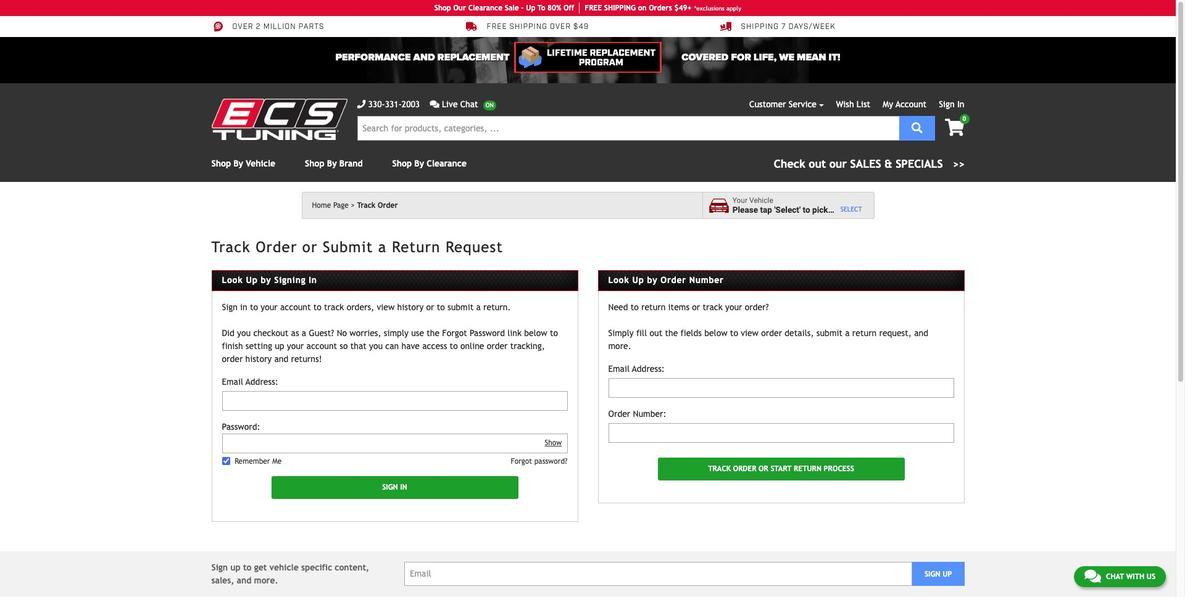 Task type: describe. For each thing, give the bounding box(es) containing it.
sign in link
[[940, 99, 965, 109]]

or inside button
[[759, 465, 769, 474]]

search image
[[912, 122, 923, 133]]

signing
[[274, 275, 306, 285]]

items
[[669, 303, 690, 312]]

1 horizontal spatial up
[[526, 4, 536, 12]]

up for sign up
[[943, 571, 953, 579]]

that
[[351, 341, 367, 351]]

service
[[789, 99, 817, 109]]

request,
[[880, 328, 912, 338]]

sign up
[[925, 571, 953, 579]]

no
[[337, 328, 347, 338]]

show link
[[540, 434, 568, 454]]

sales,
[[212, 576, 234, 586]]

up for sign up to get vehicle specific content, sales, and more.
[[231, 563, 241, 573]]

covered for life, we mean it!
[[682, 51, 841, 64]]

sales & specials
[[851, 158, 944, 170]]

chat with us
[[1107, 573, 1156, 582]]

0 horizontal spatial submit
[[448, 303, 474, 312]]

vehicle inside sign up to get vehicle specific content, sales, and more.
[[270, 563, 299, 573]]

330-331-2003
[[368, 99, 420, 109]]

order up "items"
[[661, 275, 687, 285]]

remember me
[[235, 458, 282, 466]]

and inside simply fill out the fields below to view order details, submit a return request, and more.
[[915, 328, 929, 338]]

so
[[340, 341, 348, 351]]

the inside simply fill out the fields below to view order details, submit a return request, and more.
[[666, 328, 678, 338]]

to inside simply fill out the fields below to view order details, submit a return request, and more.
[[731, 328, 739, 338]]

clearance for by
[[427, 159, 467, 169]]

shop for shop by clearance
[[393, 159, 412, 169]]

sign in for sign in button
[[382, 484, 408, 492]]

simply
[[384, 328, 409, 338]]

shipping
[[510, 22, 548, 32]]

shipping
[[742, 22, 780, 32]]

account
[[896, 99, 927, 109]]

to inside your vehicle please tap 'select' to pick a vehicle
[[803, 205, 811, 215]]

to right link
[[550, 328, 558, 338]]

off
[[564, 4, 575, 12]]

return inside track order or start return process button
[[794, 465, 822, 474]]

submit inside simply fill out the fields below to view order details, submit a return request, and more.
[[817, 328, 843, 338]]

simply fill out the fields below to view order details, submit a return request, and more.
[[609, 328, 929, 351]]

checkout
[[253, 328, 289, 338]]

email address: for did you checkout as a guest? no worries, simply use the forgot password link below to finish setting up your account so that you can have access to online order tracking, order history and returns!
[[222, 377, 279, 387]]

orders
[[649, 4, 673, 12]]

sign for sign in link
[[940, 99, 955, 109]]

shop our clearance sale - up to 80% off
[[435, 4, 575, 12]]

number:
[[633, 409, 667, 419]]

shop by brand
[[305, 159, 363, 169]]

show
[[545, 439, 562, 448]]

return inside simply fill out the fields below to view order details, submit a return request, and more.
[[853, 328, 877, 338]]

331-
[[385, 99, 402, 109]]

email address: for simply fill out the fields below to view order details, submit a return request, and more.
[[609, 364, 665, 374]]

shopping cart image
[[946, 119, 965, 137]]

over 2 million parts link
[[212, 21, 325, 32]]

sign in for sign in link
[[940, 99, 965, 109]]

history inside did you checkout as a guest? no worries, simply use the forgot password link below to finish setting up your account so that you can have access to online order tracking, order history and returns!
[[246, 354, 272, 364]]

our
[[454, 4, 466, 12]]

1 vertical spatial in
[[309, 275, 317, 285]]

order?
[[745, 303, 769, 312]]

2
[[256, 22, 261, 32]]

shop by vehicle link
[[212, 159, 276, 169]]

track for track order
[[357, 201, 376, 210]]

fields
[[681, 328, 702, 338]]

live chat link
[[430, 98, 496, 111]]

the inside did you checkout as a guest? no worries, simply use the forgot password link below to finish setting up your account so that you can have access to online order tracking, order history and returns!
[[427, 328, 440, 338]]

below inside simply fill out the fields below to view order details, submit a return request, and more.
[[705, 328, 728, 338]]

0 vertical spatial chat
[[461, 99, 479, 109]]

order inside simply fill out the fields below to view order details, submit a return request, and more.
[[762, 328, 783, 338]]

did
[[222, 328, 235, 338]]

parts
[[299, 22, 325, 32]]

select link
[[841, 204, 863, 214]]

ship
[[605, 4, 620, 12]]

7
[[782, 22, 787, 32]]

need to return items or track your order?
[[609, 303, 769, 312]]

start
[[771, 465, 792, 474]]

sale
[[505, 4, 519, 12]]

look for look up by signing in
[[222, 275, 243, 285]]

or up the access
[[427, 303, 435, 312]]

sign up to get vehicle specific content, sales, and more.
[[212, 563, 369, 586]]

chat inside 'link'
[[1107, 573, 1125, 582]]

specific
[[301, 563, 332, 573]]

order for track order or submit a return request
[[256, 238, 297, 256]]

track order or submit a return request
[[212, 238, 504, 256]]

look up by signing in
[[222, 275, 317, 285]]

access
[[423, 341, 447, 351]]

get
[[254, 563, 267, 573]]

order for track order or start return process
[[734, 465, 757, 474]]

by for brand
[[327, 159, 337, 169]]

customer
[[750, 99, 787, 109]]

&
[[885, 158, 893, 170]]

home page
[[312, 201, 349, 210]]

mean
[[797, 51, 827, 64]]

0 vertical spatial account
[[280, 303, 311, 312]]

2 vertical spatial order
[[222, 354, 243, 364]]

a inside your vehicle please tap 'select' to pick a vehicle
[[831, 205, 835, 215]]

content,
[[335, 563, 369, 573]]

sales
[[851, 158, 882, 170]]

pick
[[813, 205, 829, 215]]

0 horizontal spatial your
[[261, 303, 278, 312]]

to
[[538, 4, 546, 12]]

days/week
[[789, 22, 836, 32]]

below inside did you checkout as a guest? no worries, simply use the forgot password link below to finish setting up your account so that you can have access to online order tracking, order history and returns!
[[525, 328, 548, 338]]

million
[[264, 22, 296, 32]]

more. inside simply fill out the fields below to view order details, submit a return request, and more.
[[609, 341, 632, 351]]

performance and replacement
[[336, 51, 510, 64]]

free
[[585, 4, 602, 12]]

me
[[272, 458, 282, 466]]

my account
[[883, 99, 927, 109]]

forgot inside 'link'
[[511, 458, 532, 466]]

Email email field
[[405, 563, 913, 587]]

track for track order or start return process
[[709, 465, 731, 474]]

2003
[[402, 99, 420, 109]]

account inside did you checkout as a guest? no worries, simply use the forgot password link below to finish setting up your account so that you can have access to online order tracking, order history and returns!
[[307, 341, 337, 351]]

remember me link
[[235, 458, 282, 466]]

live
[[442, 99, 458, 109]]

page
[[333, 201, 349, 210]]

to right need
[[631, 303, 639, 312]]

a inside simply fill out the fields below to view order details, submit a return request, and more.
[[846, 328, 850, 338]]

brand
[[340, 159, 363, 169]]

performance
[[336, 51, 411, 64]]

we
[[780, 51, 795, 64]]

by for vehicle
[[234, 159, 243, 169]]

by for signing
[[261, 275, 271, 285]]

list
[[857, 99, 871, 109]]

order number:
[[609, 409, 667, 419]]

shop our clearance sale - up to 80% off link
[[435, 2, 580, 14]]

sign inside sign up to get vehicle specific content, sales, and more.
[[212, 563, 228, 573]]

0 link
[[936, 114, 970, 138]]

home
[[312, 201, 331, 210]]

can
[[386, 341, 399, 351]]

330-
[[368, 99, 385, 109]]

to up the access
[[437, 303, 445, 312]]

forgot password?
[[511, 458, 568, 466]]

and
[[414, 51, 435, 64]]

ping
[[620, 4, 636, 12]]

view inside simply fill out the fields below to view order details, submit a return request, and more.
[[741, 328, 759, 338]]



Task type: vqa. For each thing, say whether or not it's contained in the screenshot.
items
yes



Task type: locate. For each thing, give the bounding box(es) containing it.
2 below from the left
[[705, 328, 728, 338]]

1 horizontal spatial vehicle
[[750, 196, 774, 205]]

up up in
[[246, 275, 258, 285]]

password
[[470, 328, 505, 338]]

order up 'look up by signing in'
[[256, 238, 297, 256]]

by down ecs tuning image
[[234, 159, 243, 169]]

0 horizontal spatial below
[[525, 328, 548, 338]]

0
[[963, 116, 967, 122]]

1 vertical spatial comments image
[[1085, 569, 1102, 584]]

lifetime replacement program banner image
[[515, 42, 662, 73]]

up for sign in to your account to track orders, view history or to submit a return.
[[246, 275, 258, 285]]

1 look from the left
[[222, 275, 243, 285]]

2 horizontal spatial your
[[726, 303, 743, 312]]

sign in
[[940, 99, 965, 109], [382, 484, 408, 492]]

or left start
[[759, 465, 769, 474]]

1 vertical spatial submit
[[817, 328, 843, 338]]

1 horizontal spatial order
[[487, 341, 508, 351]]

1 horizontal spatial vehicle
[[837, 205, 864, 215]]

your
[[733, 196, 748, 205]]

the
[[427, 328, 440, 338], [666, 328, 678, 338]]

track order or start return process button
[[658, 458, 905, 481]]

view right orders,
[[377, 303, 395, 312]]

0 horizontal spatial by
[[234, 159, 243, 169]]

please
[[733, 205, 759, 215]]

simply
[[609, 328, 634, 338]]

phone image
[[357, 100, 366, 109]]

by for clearance
[[415, 159, 424, 169]]

to left pick
[[803, 205, 811, 215]]

address: for out
[[632, 364, 665, 374]]

shop by brand link
[[305, 159, 363, 169]]

below up tracking,
[[525, 328, 548, 338]]

to right fields
[[731, 328, 739, 338]]

1 vertical spatial vehicle
[[270, 563, 299, 573]]

return
[[642, 303, 666, 312], [853, 328, 877, 338]]

by left brand
[[327, 159, 337, 169]]

0 vertical spatial more.
[[609, 341, 632, 351]]

vehicle right get
[[270, 563, 299, 573]]

forgot
[[442, 328, 467, 338], [511, 458, 532, 466]]

2 by from the left
[[648, 275, 658, 285]]

comments image inside 'live chat' link
[[430, 100, 440, 109]]

more.
[[609, 341, 632, 351], [254, 576, 278, 586]]

0 horizontal spatial forgot
[[442, 328, 467, 338]]

1 horizontal spatial you
[[369, 341, 383, 351]]

$49
[[574, 22, 589, 32]]

look up need
[[609, 275, 630, 285]]

comments image left the live
[[430, 100, 440, 109]]

2 track from the left
[[703, 303, 723, 312]]

1 horizontal spatial sign in
[[940, 99, 965, 109]]

None password field
[[222, 434, 540, 454]]

my
[[883, 99, 894, 109]]

your right in
[[261, 303, 278, 312]]

1 vertical spatial history
[[246, 354, 272, 364]]

return left request,
[[853, 328, 877, 338]]

select
[[841, 206, 863, 213]]

a right as
[[302, 328, 306, 338]]

1 horizontal spatial track
[[703, 303, 723, 312]]

None text field
[[609, 424, 955, 443]]

0 horizontal spatial return
[[642, 303, 666, 312]]

0 horizontal spatial email address:
[[222, 377, 279, 387]]

up inside button
[[943, 571, 953, 579]]

0 vertical spatial view
[[377, 303, 395, 312]]

sign in button
[[271, 477, 519, 500]]

free ship ping on orders $49+ *exclusions apply
[[585, 4, 742, 12]]

comments image left chat with us
[[1085, 569, 1102, 584]]

0 vertical spatial submit
[[448, 303, 474, 312]]

0 horizontal spatial track
[[212, 238, 251, 256]]

history up use
[[398, 303, 424, 312]]

1 horizontal spatial up
[[275, 341, 284, 351]]

returns!
[[291, 354, 322, 364]]

shop by vehicle
[[212, 159, 276, 169]]

0 horizontal spatial comments image
[[430, 100, 440, 109]]

sign inside button
[[382, 484, 398, 492]]

account up as
[[280, 303, 311, 312]]

1 horizontal spatial view
[[741, 328, 759, 338]]

you left can
[[369, 341, 383, 351]]

history down setting
[[246, 354, 272, 364]]

1 vertical spatial order
[[487, 341, 508, 351]]

0 vertical spatial vehicle
[[837, 205, 864, 215]]

comments image inside 'chat with us' 'link'
[[1085, 569, 1102, 584]]

password?
[[535, 458, 568, 466]]

with
[[1127, 573, 1145, 582]]

my account link
[[883, 99, 927, 109]]

2 vertical spatial track
[[709, 465, 731, 474]]

more. inside sign up to get vehicle specific content, sales, and more.
[[254, 576, 278, 586]]

email address:
[[609, 364, 665, 374], [222, 377, 279, 387]]

comments image for chat
[[1085, 569, 1102, 584]]

look
[[222, 275, 243, 285], [609, 275, 630, 285]]

1 horizontal spatial more.
[[609, 341, 632, 351]]

fill
[[637, 328, 648, 338]]

vehicle down ecs tuning image
[[246, 159, 276, 169]]

shop by clearance
[[393, 159, 467, 169]]

0 vertical spatial return
[[392, 238, 441, 256]]

order
[[762, 328, 783, 338], [487, 341, 508, 351], [222, 354, 243, 364]]

up right the -
[[526, 4, 536, 12]]

0 vertical spatial track
[[357, 201, 376, 210]]

'select'
[[775, 205, 801, 215]]

None email field
[[609, 378, 955, 398], [222, 391, 568, 411], [609, 378, 955, 398], [222, 391, 568, 411]]

1 vertical spatial clearance
[[427, 159, 467, 169]]

to left "online"
[[450, 341, 458, 351]]

0 vertical spatial forgot
[[442, 328, 467, 338]]

over
[[550, 22, 571, 32]]

email down finish
[[222, 377, 243, 387]]

and right request,
[[915, 328, 929, 338]]

by
[[234, 159, 243, 169], [327, 159, 337, 169], [415, 159, 424, 169]]

you right did
[[237, 328, 251, 338]]

below right fields
[[705, 328, 728, 338]]

vehicle up tap
[[750, 196, 774, 205]]

or left submit
[[303, 238, 318, 256]]

1 horizontal spatial your
[[287, 341, 304, 351]]

details,
[[785, 328, 814, 338]]

comments image
[[430, 100, 440, 109], [1085, 569, 1102, 584]]

return right start
[[794, 465, 822, 474]]

have
[[402, 341, 420, 351]]

up for need to return items or track your order?
[[633, 275, 645, 285]]

and right sales,
[[237, 576, 252, 586]]

a left request,
[[846, 328, 850, 338]]

a inside did you checkout as a guest? no worries, simply use the forgot password link below to finish setting up your account so that you can have access to online order tracking, order history and returns!
[[302, 328, 306, 338]]

customer service button
[[750, 98, 824, 111]]

and inside sign up to get vehicle specific content, sales, and more.
[[237, 576, 252, 586]]

1 by from the left
[[261, 275, 271, 285]]

history
[[398, 303, 424, 312], [246, 354, 272, 364]]

email for did you checkout as a guest? no worries, simply use the forgot password link below to finish setting up your account so that you can have access to online order tracking, order history and returns!
[[222, 377, 243, 387]]

1 vertical spatial you
[[369, 341, 383, 351]]

orders,
[[347, 303, 374, 312]]

2 horizontal spatial and
[[915, 328, 929, 338]]

a right pick
[[831, 205, 835, 215]]

forgot inside did you checkout as a guest? no worries, simply use the forgot password link below to finish setting up your account so that you can have access to online order tracking, order history and returns!
[[442, 328, 467, 338]]

0 horizontal spatial by
[[261, 275, 271, 285]]

1 track from the left
[[324, 303, 344, 312]]

return
[[392, 238, 441, 256], [794, 465, 822, 474]]

None checkbox
[[222, 458, 230, 466]]

2 horizontal spatial order
[[762, 328, 783, 338]]

vehicle right pick
[[837, 205, 864, 215]]

sign for 'sign up' button
[[925, 571, 941, 579]]

more. down get
[[254, 576, 278, 586]]

1 vertical spatial account
[[307, 341, 337, 351]]

1 horizontal spatial comments image
[[1085, 569, 1102, 584]]

up
[[275, 341, 284, 351], [231, 563, 241, 573], [943, 571, 953, 579]]

account down guest?
[[307, 341, 337, 351]]

to left get
[[243, 563, 252, 573]]

order down password
[[487, 341, 508, 351]]

0 horizontal spatial track
[[324, 303, 344, 312]]

and inside did you checkout as a guest? no worries, simply use the forgot password link below to finish setting up your account so that you can have access to online order tracking, order history and returns!
[[275, 354, 289, 364]]

0 horizontal spatial sign in
[[382, 484, 408, 492]]

1 vertical spatial email
[[222, 377, 243, 387]]

email down the simply
[[609, 364, 630, 374]]

sign for sign in button
[[382, 484, 398, 492]]

0 horizontal spatial up
[[246, 275, 258, 285]]

for
[[732, 51, 752, 64]]

*exclusions
[[695, 5, 725, 11]]

2 look from the left
[[609, 275, 630, 285]]

track inside button
[[709, 465, 731, 474]]

submit left return.
[[448, 303, 474, 312]]

2 horizontal spatial up
[[943, 571, 953, 579]]

sign inside button
[[925, 571, 941, 579]]

in inside sign in button
[[400, 484, 408, 492]]

0 horizontal spatial you
[[237, 328, 251, 338]]

by left signing
[[261, 275, 271, 285]]

up up fill
[[633, 275, 645, 285]]

chat left "with"
[[1107, 573, 1125, 582]]

return left "items"
[[642, 303, 666, 312]]

email address: down setting
[[222, 377, 279, 387]]

the right out
[[666, 328, 678, 338]]

0 vertical spatial you
[[237, 328, 251, 338]]

0 horizontal spatial chat
[[461, 99, 479, 109]]

2 vertical spatial and
[[237, 576, 252, 586]]

look up in
[[222, 275, 243, 285]]

return.
[[484, 303, 511, 312]]

1 horizontal spatial return
[[853, 328, 877, 338]]

2 horizontal spatial in
[[958, 99, 965, 109]]

0 horizontal spatial order
[[222, 354, 243, 364]]

submit right details,
[[817, 328, 843, 338]]

guest?
[[309, 328, 334, 338]]

1 vertical spatial vehicle
[[750, 196, 774, 205]]

track
[[357, 201, 376, 210], [212, 238, 251, 256], [709, 465, 731, 474]]

finish
[[222, 341, 243, 351]]

1 horizontal spatial below
[[705, 328, 728, 338]]

1 horizontal spatial chat
[[1107, 573, 1125, 582]]

up inside sign up to get vehicle specific content, sales, and more.
[[231, 563, 241, 573]]

sign in inside button
[[382, 484, 408, 492]]

shop for shop our clearance sale - up to 80% off
[[435, 4, 451, 12]]

0 vertical spatial order
[[762, 328, 783, 338]]

shop for shop by vehicle
[[212, 159, 231, 169]]

vehicle
[[246, 159, 276, 169], [750, 196, 774, 205]]

address: for checkout
[[246, 377, 279, 387]]

2 horizontal spatial track
[[709, 465, 731, 474]]

1 horizontal spatial clearance
[[469, 4, 503, 12]]

and left returns!
[[275, 354, 289, 364]]

0 horizontal spatial history
[[246, 354, 272, 364]]

0 vertical spatial sign in
[[940, 99, 965, 109]]

apply
[[727, 5, 742, 11]]

ecs tuning image
[[212, 99, 347, 140]]

order left details,
[[762, 328, 783, 338]]

0 vertical spatial email address:
[[609, 364, 665, 374]]

track for track order or submit a return request
[[212, 238, 251, 256]]

comments image for live
[[430, 100, 440, 109]]

email for simply fill out the fields below to view order details, submit a return request, and more.
[[609, 364, 630, 374]]

tap
[[761, 205, 773, 215]]

0 vertical spatial clearance
[[469, 4, 503, 12]]

0 horizontal spatial address:
[[246, 377, 279, 387]]

order right page
[[378, 201, 398, 210]]

track left start
[[709, 465, 731, 474]]

1 horizontal spatial and
[[275, 354, 289, 364]]

your left order?
[[726, 303, 743, 312]]

0 vertical spatial comments image
[[430, 100, 440, 109]]

in for sign in link
[[958, 99, 965, 109]]

0 horizontal spatial more.
[[254, 576, 278, 586]]

1 by from the left
[[234, 159, 243, 169]]

your inside did you checkout as a guest? no worries, simply use the forgot password link below to finish setting up your account so that you can have access to online order tracking, order history and returns!
[[287, 341, 304, 351]]

wish list link
[[837, 99, 871, 109]]

forgot left password?
[[511, 458, 532, 466]]

1 vertical spatial email address:
[[222, 377, 279, 387]]

1 vertical spatial view
[[741, 328, 759, 338]]

return down track order
[[392, 238, 441, 256]]

in for sign in button
[[400, 484, 408, 492]]

address:
[[632, 364, 665, 374], [246, 377, 279, 387]]

order down finish
[[222, 354, 243, 364]]

0 vertical spatial vehicle
[[246, 159, 276, 169]]

1 vertical spatial return
[[853, 328, 877, 338]]

0 vertical spatial in
[[958, 99, 965, 109]]

1 horizontal spatial submit
[[817, 328, 843, 338]]

0 vertical spatial history
[[398, 303, 424, 312]]

replacement
[[438, 51, 510, 64]]

2 the from the left
[[666, 328, 678, 338]]

or right "items"
[[693, 303, 701, 312]]

by down 2003
[[415, 159, 424, 169]]

free
[[487, 22, 507, 32]]

email address: down fill
[[609, 364, 665, 374]]

wish
[[837, 99, 855, 109]]

shop for shop by brand
[[305, 159, 325, 169]]

3 by from the left
[[415, 159, 424, 169]]

chat right the live
[[461, 99, 479, 109]]

to right in
[[250, 303, 258, 312]]

0 horizontal spatial return
[[392, 238, 441, 256]]

a left return.
[[477, 303, 481, 312]]

view down order?
[[741, 328, 759, 338]]

by up need to return items or track your order?
[[648, 275, 658, 285]]

over
[[233, 22, 254, 32]]

2 by from the left
[[327, 159, 337, 169]]

1 vertical spatial more.
[[254, 576, 278, 586]]

sign
[[940, 99, 955, 109], [222, 303, 238, 312], [382, 484, 398, 492], [212, 563, 228, 573], [925, 571, 941, 579]]

number
[[690, 275, 724, 285]]

1 horizontal spatial look
[[609, 275, 630, 285]]

0 horizontal spatial and
[[237, 576, 252, 586]]

up inside did you checkout as a guest? no worries, simply use the forgot password link below to finish setting up your account so that you can have access to online order tracking, order history and returns!
[[275, 341, 284, 351]]

use
[[411, 328, 424, 338]]

in
[[958, 99, 965, 109], [309, 275, 317, 285], [400, 484, 408, 492]]

to up guest?
[[314, 303, 322, 312]]

you
[[237, 328, 251, 338], [369, 341, 383, 351]]

1 horizontal spatial in
[[400, 484, 408, 492]]

clearance for our
[[469, 4, 503, 12]]

-
[[522, 4, 524, 12]]

address: down fill
[[632, 364, 665, 374]]

more. down the simply
[[609, 341, 632, 351]]

free shipping over $49
[[487, 22, 589, 32]]

0 vertical spatial and
[[915, 328, 929, 338]]

address: down setting
[[246, 377, 279, 387]]

process
[[824, 465, 855, 474]]

submit
[[323, 238, 373, 256]]

did you checkout as a guest? no worries, simply use the forgot password link below to finish setting up your account so that you can have access to online order tracking, order history and returns!
[[222, 328, 558, 364]]

0 horizontal spatial vehicle
[[246, 159, 276, 169]]

the up the access
[[427, 328, 440, 338]]

clearance down the live
[[427, 159, 467, 169]]

track right page
[[357, 201, 376, 210]]

track left orders,
[[324, 303, 344, 312]]

track up 'look up by signing in'
[[212, 238, 251, 256]]

clearance up free
[[469, 4, 503, 12]]

1 the from the left
[[427, 328, 440, 338]]

need
[[609, 303, 628, 312]]

Search text field
[[357, 116, 900, 141]]

forgot up "online"
[[442, 328, 467, 338]]

0 horizontal spatial the
[[427, 328, 440, 338]]

0 horizontal spatial view
[[377, 303, 395, 312]]

your down as
[[287, 341, 304, 351]]

order left start
[[734, 465, 757, 474]]

order for track order
[[378, 201, 398, 210]]

a right submit
[[379, 238, 387, 256]]

look for look up by order number
[[609, 275, 630, 285]]

2 horizontal spatial up
[[633, 275, 645, 285]]

by for order
[[648, 275, 658, 285]]

1 vertical spatial forgot
[[511, 458, 532, 466]]

vehicle inside your vehicle please tap 'select' to pick a vehicle
[[750, 196, 774, 205]]

up
[[526, 4, 536, 12], [246, 275, 258, 285], [633, 275, 645, 285]]

1 below from the left
[[525, 328, 548, 338]]

to inside sign up to get vehicle specific content, sales, and more.
[[243, 563, 252, 573]]

330-331-2003 link
[[357, 98, 420, 111]]

1 horizontal spatial return
[[794, 465, 822, 474]]

a
[[831, 205, 835, 215], [379, 238, 387, 256], [477, 303, 481, 312], [302, 328, 306, 338], [846, 328, 850, 338]]

track down number
[[703, 303, 723, 312]]

1 horizontal spatial email
[[609, 364, 630, 374]]

order inside track order or start return process button
[[734, 465, 757, 474]]

1 vertical spatial chat
[[1107, 573, 1125, 582]]

order left number:
[[609, 409, 631, 419]]

0 horizontal spatial clearance
[[427, 159, 467, 169]]

vehicle inside your vehicle please tap 'select' to pick a vehicle
[[837, 205, 864, 215]]

2 horizontal spatial by
[[415, 159, 424, 169]]

0 horizontal spatial up
[[231, 563, 241, 573]]

live chat
[[442, 99, 479, 109]]

1 horizontal spatial by
[[327, 159, 337, 169]]

1 vertical spatial return
[[794, 465, 822, 474]]

1 horizontal spatial by
[[648, 275, 658, 285]]

1 horizontal spatial email address:
[[609, 364, 665, 374]]

as
[[291, 328, 299, 338]]

1 horizontal spatial history
[[398, 303, 424, 312]]



